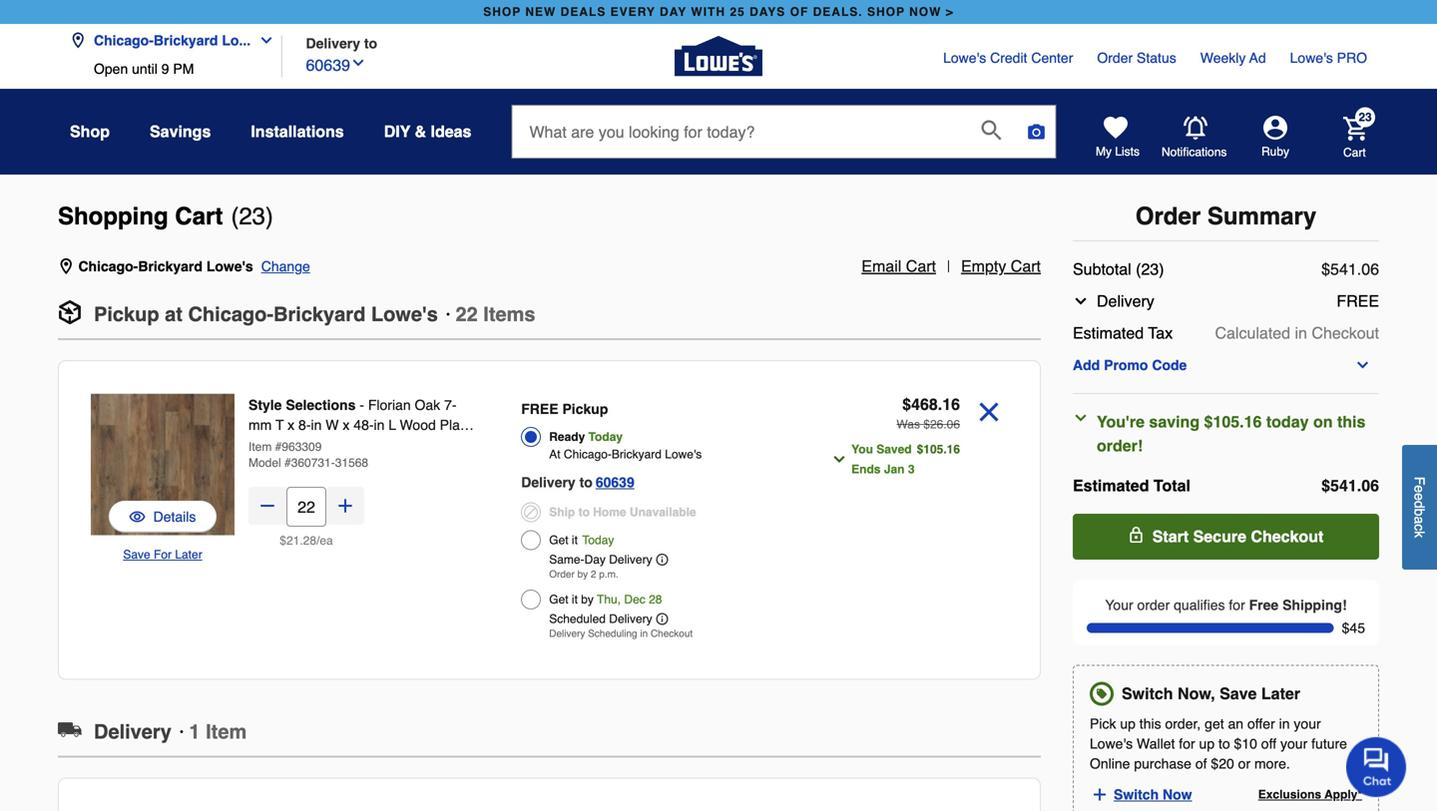 Task type: locate. For each thing, give the bounding box(es) containing it.
0 horizontal spatial shop
[[483, 5, 521, 19]]

brickyard down the change
[[273, 303, 366, 326]]

chevron down image
[[350, 55, 366, 71], [831, 452, 847, 468]]

541 up calculated in checkout
[[1330, 260, 1357, 278]]

checkout inside option group
[[651, 628, 693, 640]]

28 inside option group
[[649, 593, 662, 607]]

ad
[[1249, 50, 1266, 66]]

later right for
[[175, 548, 202, 562]]

order,
[[1165, 716, 1201, 732]]

was
[[897, 418, 920, 432]]

for down order,
[[1179, 736, 1195, 752]]

location image
[[70, 32, 86, 48], [58, 258, 74, 274]]

0 vertical spatial 60639
[[306, 56, 350, 74]]

get for get it by thu, dec 28
[[549, 593, 568, 607]]

0 vertical spatial location image
[[70, 32, 86, 48]]

your
[[1105, 597, 1133, 613]]

style selections -
[[248, 397, 368, 413]]

estimated up promo
[[1073, 324, 1144, 342]]

1 vertical spatial 541
[[1330, 477, 1357, 495]]

0 vertical spatial item
[[248, 440, 272, 454]]

lowe's up online
[[1090, 736, 1133, 752]]

1 vertical spatial later
[[1261, 685, 1300, 703]]

cart inside button
[[1011, 257, 1041, 275]]

empty cart
[[961, 257, 1041, 275]]

1 vertical spatial for
[[1179, 736, 1195, 752]]

shop left new at the left
[[483, 5, 521, 19]]

0 vertical spatial $ 541 . 06
[[1321, 260, 1379, 278]]

free
[[1337, 292, 1379, 310], [521, 401, 558, 417]]

1 vertical spatial estimated
[[1073, 477, 1149, 495]]

to for ship to home unavailable
[[578, 505, 590, 519]]

$ 541 . 06 left f
[[1321, 477, 1379, 495]]

shop new deals every day with 25 days of deals. shop now >
[[483, 5, 954, 19]]

0 vertical spatial it
[[572, 533, 578, 547]]

chevron down image down the delivery to
[[350, 55, 366, 71]]

2 shop from the left
[[867, 5, 905, 19]]

start secure checkout
[[1152, 527, 1324, 546]]

1 horizontal spatial free
[[1337, 292, 1379, 310]]

tag filled image
[[1093, 685, 1111, 703]]

save up an
[[1220, 685, 1257, 703]]

info image
[[656, 554, 668, 566]]

wood
[[400, 417, 436, 433]]

chicago- right 'at'
[[188, 303, 273, 326]]

order
[[1097, 50, 1133, 66], [1135, 203, 1201, 230], [549, 569, 575, 580]]

for inside pick up this order, get an offer in your lowe's wallet for up to $10 off your future online purchase of $20 or more.
[[1179, 736, 1195, 752]]

chicago-brickyard lo...
[[94, 32, 251, 48]]

estimated down order!
[[1073, 477, 1149, 495]]

open
[[94, 61, 128, 77]]

2 $ 541 . 06 from the top
[[1321, 477, 1379, 495]]

get up scheduled
[[549, 593, 568, 607]]

1 vertical spatial 60639
[[596, 475, 634, 490]]

it
[[572, 533, 578, 547], [572, 593, 578, 607]]

pickup image
[[58, 300, 82, 324]]

22 items
[[456, 303, 535, 326]]

plus image down online
[[1091, 786, 1109, 804]]

2 541 from the top
[[1330, 477, 1357, 495]]

scheduled delivery
[[549, 612, 652, 626]]

item right 1
[[206, 720, 247, 743]]

0 horizontal spatial chevron down image
[[350, 55, 366, 71]]

status
[[1137, 50, 1176, 66]]

search image
[[981, 120, 1001, 140]]

0 vertical spatial checkout
[[1312, 324, 1379, 342]]

. inside you saved $ 105 . 16 ends jan 3
[[943, 443, 947, 457]]

0 vertical spatial 541
[[1330, 260, 1357, 278]]

2 vertical spatial order
[[549, 569, 575, 580]]

checkout inside button
[[1251, 527, 1324, 546]]

06 up calculated in checkout
[[1361, 260, 1379, 278]]

checkout up on
[[1312, 324, 1379, 342]]

lowe's inside pick up this order, get an offer in your lowe's wallet for up to $10 off your future online purchase of $20 or more.
[[1090, 736, 1133, 752]]

06 right 26
[[947, 418, 960, 432]]

brickyard inside option group
[[612, 448, 662, 462]]

1 horizontal spatial plus image
[[1091, 786, 1109, 804]]

mm
[[248, 417, 272, 433]]

switch inside switch now button
[[1114, 787, 1159, 803]]

block image
[[521, 502, 541, 522]]

1 vertical spatial today
[[582, 533, 614, 547]]

1 horizontal spatial 60639 button
[[596, 471, 634, 494]]

for left free
[[1229, 597, 1245, 613]]

today up at chicago-brickyard lowe's
[[588, 430, 623, 444]]

checkout right secure
[[1251, 527, 1324, 546]]

lowe's inside option group
[[665, 448, 702, 462]]

it up scheduled
[[572, 593, 578, 607]]

p.m.
[[599, 569, 618, 580]]

in inside pick up this order, get an offer in your lowe's wallet for up to $10 off your future online purchase of $20 or more.
[[1279, 716, 1290, 732]]

order left status
[[1097, 50, 1133, 66]]

1 horizontal spatial chevron down image
[[831, 452, 847, 468]]

1 vertical spatial order
[[1135, 203, 1201, 230]]

this right on
[[1337, 413, 1366, 431]]

pickup inside option group
[[562, 401, 608, 417]]

8-
[[298, 417, 311, 433]]

item
[[248, 440, 272, 454], [206, 720, 247, 743]]

0 vertical spatial 23
[[1358, 110, 1372, 124]]

1 vertical spatial up
[[1199, 736, 1215, 752]]

save for later button
[[123, 545, 202, 565]]

0 horizontal spatial order
[[549, 569, 575, 580]]

0 vertical spatial 60639 button
[[306, 51, 366, 77]]

my lists
[[1096, 145, 1140, 159]]

switch now, save later
[[1122, 685, 1300, 703]]

0 vertical spatial by
[[577, 569, 588, 580]]

bullet image left 1
[[179, 730, 183, 734]]

1 it from the top
[[572, 533, 578, 547]]

lo...
[[222, 32, 251, 48]]

save left for
[[123, 548, 150, 562]]

0 horizontal spatial plus image
[[335, 496, 355, 516]]

$ up was on the right of page
[[902, 395, 911, 414]]

in inside option group
[[640, 628, 648, 640]]

06 for estimated total
[[1361, 477, 1379, 495]]

add promo code link
[[1073, 353, 1379, 377]]

this inside "you're saving  $105.16  today on this order!"
[[1337, 413, 1366, 431]]

541
[[1330, 260, 1357, 278], [1330, 477, 1357, 495]]

1 vertical spatial bullet image
[[179, 730, 183, 734]]

plus image
[[335, 496, 355, 516], [1091, 786, 1109, 804]]

e up b on the right bottom
[[1412, 493, 1428, 501]]

. left /ea
[[300, 534, 303, 548]]

to
[[364, 35, 377, 51], [579, 475, 593, 490], [578, 505, 590, 519], [1218, 736, 1230, 752]]

brickyard up pm
[[154, 32, 218, 48]]

order down same- at the bottom left
[[549, 569, 575, 580]]

0 horizontal spatial for
[[1179, 736, 1195, 752]]

16 inside you saved $ 105 . 16 ends jan 3
[[947, 443, 960, 457]]

60639 down at chicago-brickyard lowe's
[[596, 475, 634, 490]]

plus image right stepper number input field with increment and decrement buttons number field
[[335, 496, 355, 516]]

$ 541 . 06 up calculated in checkout
[[1321, 260, 1379, 278]]

chevron down image inside add promo code "link"
[[1355, 357, 1371, 373]]

in right offer
[[1279, 716, 1290, 732]]

1 vertical spatial 28
[[649, 593, 662, 607]]

0 vertical spatial chevron down image
[[350, 55, 366, 71]]

0 vertical spatial today
[[588, 430, 623, 444]]

shop
[[70, 122, 110, 141]]

1 vertical spatial pickup
[[562, 401, 608, 417]]

0 vertical spatial get
[[549, 533, 568, 547]]

1 horizontal spatial pickup
[[562, 401, 608, 417]]

1 vertical spatial free
[[521, 401, 558, 417]]

0 horizontal spatial bullet image
[[179, 730, 183, 734]]

1 horizontal spatial bullet image
[[446, 312, 450, 316]]

1 541 from the top
[[1330, 260, 1357, 278]]

1 horizontal spatial save
[[1220, 685, 1257, 703]]

thu,
[[597, 593, 621, 607]]

delivery up estimated tax
[[1097, 292, 1154, 310]]

1 horizontal spatial item
[[248, 440, 272, 454]]

$ left /ea
[[280, 534, 286, 548]]

estimated
[[1073, 324, 1144, 342], [1073, 477, 1149, 495]]

installations button
[[251, 114, 344, 150]]

info image
[[656, 613, 668, 625]]

brickyard inside button
[[154, 32, 218, 48]]

23 down pro
[[1358, 110, 1372, 124]]

Stepper number input field with increment and decrement buttons number field
[[286, 487, 326, 527]]

1 horizontal spatial for
[[1229, 597, 1245, 613]]

pickup at chicago-brickyard lowe's
[[94, 303, 438, 326]]

60639 down the delivery to
[[306, 56, 350, 74]]

now
[[909, 5, 941, 19]]

1 vertical spatial location image
[[58, 258, 74, 274]]

at chicago-brickyard lowe's
[[549, 448, 702, 462]]

by left 2
[[577, 569, 588, 580]]

location image up the pickup icon
[[58, 258, 74, 274]]

l
[[388, 417, 396, 433]]

2 horizontal spatial order
[[1135, 203, 1201, 230]]

at
[[165, 303, 183, 326]]

None search field
[[511, 105, 1056, 177]]

2 vertical spatial checkout
[[651, 628, 693, 640]]

ft)
[[427, 437, 440, 453]]

2 it from the top
[[572, 593, 578, 607]]

x right t
[[288, 417, 295, 433]]

1 vertical spatial item
[[206, 720, 247, 743]]

chevron down image
[[251, 32, 275, 48], [1073, 293, 1089, 309], [1355, 357, 1371, 373], [1073, 410, 1089, 426]]

scheduled
[[549, 612, 606, 626]]

0 vertical spatial order
[[1097, 50, 1133, 66]]

in right calculated
[[1295, 324, 1307, 342]]

0 vertical spatial up
[[1120, 716, 1136, 732]]

switch down online
[[1114, 787, 1159, 803]]

delivery up delivery scheduling in checkout
[[609, 612, 652, 626]]

0 vertical spatial pickup
[[94, 303, 159, 326]]

in left w
[[311, 417, 322, 433]]

$ 541 . 06 for total
[[1321, 477, 1379, 495]]

&
[[415, 122, 426, 141]]

empty
[[961, 257, 1006, 275]]

location image for chicago-brickyard lo...
[[70, 32, 86, 48]]

1 vertical spatial 06
[[947, 418, 960, 432]]

scheduling
[[588, 628, 637, 640]]

1 vertical spatial checkout
[[1251, 527, 1324, 546]]

chicago- down shopping
[[78, 258, 138, 274]]

1 horizontal spatial order
[[1097, 50, 1133, 66]]

delivery scheduling in checkout
[[549, 628, 693, 640]]

location image inside the chicago-brickyard lo... button
[[70, 32, 86, 48]]

0 vertical spatial this
[[1337, 413, 1366, 431]]

in left l
[[374, 417, 385, 433]]

06 left f
[[1361, 477, 1379, 495]]

option group
[[521, 395, 798, 645]]

cart right email
[[906, 257, 936, 275]]

switch right tag filled image
[[1122, 685, 1173, 703]]

0 vertical spatial bullet image
[[446, 312, 450, 316]]

dec
[[624, 593, 645, 607]]

1 horizontal spatial this
[[1337, 413, 1366, 431]]

0 vertical spatial 28
[[303, 534, 316, 548]]

chevron down image down calculated in checkout
[[1355, 357, 1371, 373]]

delivery down at
[[521, 475, 576, 490]]

0 horizontal spatial 28
[[303, 534, 316, 548]]

(23)
[[1136, 260, 1164, 278]]

0 vertical spatial 06
[[1361, 260, 1379, 278]]

0 vertical spatial save
[[123, 548, 150, 562]]

cart right "empty"
[[1011, 257, 1041, 275]]

d
[[1412, 501, 1428, 508]]

order for order status
[[1097, 50, 1133, 66]]

60639 button inside option group
[[596, 471, 634, 494]]

0 horizontal spatial later
[[175, 548, 202, 562]]

1 get from the top
[[549, 533, 568, 547]]

0 horizontal spatial x
[[288, 417, 295, 433]]

2 vertical spatial 06
[[1361, 477, 1379, 495]]

cart inside button
[[906, 257, 936, 275]]

lowe's credit center link
[[943, 48, 1073, 68]]

$ right saved
[[917, 443, 923, 457]]

brickyard down ready today
[[612, 448, 662, 462]]

1 horizontal spatial shop
[[867, 5, 905, 19]]

pickup up ready today
[[562, 401, 608, 417]]

to for delivery to
[[364, 35, 377, 51]]

60639 button down at chicago-brickyard lowe's
[[596, 471, 634, 494]]

weekly ad
[[1200, 50, 1266, 66]]

lowe's left credit
[[943, 50, 986, 66]]

new
[[525, 5, 556, 19]]

installations
[[251, 122, 344, 141]]

$ down on
[[1321, 477, 1330, 495]]

later inside button
[[175, 548, 202, 562]]

qualifies
[[1174, 597, 1225, 613]]

1 $ 541 . 06 from the top
[[1321, 260, 1379, 278]]

1 vertical spatial this
[[1139, 716, 1161, 732]]

delivery down scheduled
[[549, 628, 585, 640]]

lowe's home improvement lists image
[[1104, 116, 1128, 140]]

0 vertical spatial free
[[1337, 292, 1379, 310]]

2 estimated from the top
[[1073, 477, 1149, 495]]

0 vertical spatial estimated
[[1073, 324, 1144, 342]]

get up same- at the bottom left
[[549, 533, 568, 547]]

chevron down image left you
[[831, 452, 847, 468]]

lowe's up 'unavailable'
[[665, 448, 702, 462]]

option group containing free pickup
[[521, 395, 798, 645]]

1 horizontal spatial x
[[343, 417, 350, 433]]

checkout for start secure checkout
[[1251, 527, 1324, 546]]

checkout for calculated in checkout
[[1312, 324, 1379, 342]]

1 vertical spatial it
[[572, 593, 578, 607]]

0 horizontal spatial 60639 button
[[306, 51, 366, 77]]

541 down on
[[1330, 477, 1357, 495]]

more.
[[1254, 756, 1290, 772]]

cart left (
[[175, 203, 223, 230]]

60639 button up installations
[[306, 51, 366, 77]]

today up same-day delivery
[[582, 533, 614, 547]]

up
[[1120, 716, 1136, 732], [1199, 736, 1215, 752]]

brickyard up 'at'
[[138, 258, 203, 274]]

$105.16
[[1204, 413, 1262, 431]]

1 horizontal spatial later
[[1261, 685, 1300, 703]]

1 vertical spatial get
[[549, 593, 568, 607]]

camera image
[[1026, 122, 1046, 142]]

23 up the change
[[239, 203, 265, 230]]

with
[[691, 5, 726, 19]]

0 horizontal spatial free
[[521, 401, 558, 417]]

lowe's left 22
[[371, 303, 438, 326]]

chevron down image left the delivery to
[[251, 32, 275, 48]]

bullet image
[[446, 312, 450, 316], [179, 730, 183, 734]]

$ 21 . 28 /ea
[[280, 534, 333, 548]]

0 horizontal spatial save
[[123, 548, 150, 562]]

chicago- inside option group
[[564, 448, 612, 462]]

60639 inside option group
[[596, 475, 634, 490]]

105
[[923, 443, 943, 457]]

cart for email cart
[[906, 257, 936, 275]]

$45
[[1342, 620, 1365, 636]]

541 for subtotal (23)
[[1330, 260, 1357, 278]]

1 horizontal spatial 28
[[649, 593, 662, 607]]

for
[[154, 548, 172, 562]]

0 vertical spatial switch
[[1122, 685, 1173, 703]]

chevron down image inside you're saving  $105.16  today on this order! link
[[1073, 410, 1089, 426]]

free up ready
[[521, 401, 558, 417]]

1 vertical spatial by
[[581, 593, 594, 607]]

switch for switch now
[[1114, 787, 1159, 803]]

1 vertical spatial plus image
[[1091, 786, 1109, 804]]

chicago- up open
[[94, 32, 154, 48]]

pickup left 'at'
[[94, 303, 159, 326]]

0 vertical spatial 16
[[942, 395, 960, 414]]

0 vertical spatial later
[[175, 548, 202, 562]]

1 vertical spatial 23
[[239, 203, 265, 230]]

get
[[1205, 716, 1224, 732]]

16 right 105
[[947, 443, 960, 457]]

diy
[[384, 122, 410, 141]]

7-
[[444, 397, 457, 413]]

diy & ideas button
[[384, 114, 471, 150]]

future
[[1311, 736, 1347, 752]]

by left thu,
[[581, 593, 594, 607]]

1 vertical spatial $ 541 . 06
[[1321, 477, 1379, 495]]

1 vertical spatial 16
[[947, 443, 960, 457]]

-
[[360, 397, 364, 413]]

1 vertical spatial switch
[[1114, 787, 1159, 803]]

chevron down image left you're
[[1073, 410, 1089, 426]]

shipping!
[[1282, 597, 1347, 613]]

your right the off
[[1280, 736, 1308, 752]]

x right w
[[343, 417, 350, 433]]

it up same- at the bottom left
[[572, 533, 578, 547]]

lowe's left pro
[[1290, 50, 1333, 66]]

2 get from the top
[[549, 593, 568, 607]]

0 vertical spatial plus image
[[335, 496, 355, 516]]

bullet image for 22 items
[[446, 312, 450, 316]]

. up 105
[[943, 418, 947, 432]]

same-day delivery
[[549, 553, 652, 567]]

email
[[862, 257, 901, 275]]

your up "future" at bottom
[[1294, 716, 1321, 732]]

06
[[1361, 260, 1379, 278], [947, 418, 960, 432], [1361, 477, 1379, 495]]

0 horizontal spatial this
[[1139, 716, 1161, 732]]

florian oak 7-mm t x 8-in w x 48-in l wood plank laminate flooring (23.91-sq ft) image
[[91, 393, 235, 537]]

your order qualifies for free shipping!
[[1105, 597, 1347, 613]]

1 vertical spatial 60639 button
[[596, 471, 634, 494]]

free up calculated in checkout
[[1337, 292, 1379, 310]]

up right pick at the right bottom of page
[[1120, 716, 1136, 732]]

calculated
[[1215, 324, 1290, 342]]

location image up shop
[[70, 32, 86, 48]]

. down 26
[[943, 443, 947, 457]]

start secure checkout button
[[1073, 514, 1379, 560]]

28 up info image
[[649, 593, 662, 607]]

1 estimated from the top
[[1073, 324, 1144, 342]]

16 up 26
[[942, 395, 960, 414]]

0 horizontal spatial pickup
[[94, 303, 159, 326]]

credit
[[990, 50, 1027, 66]]

1 horizontal spatial 60639
[[596, 475, 634, 490]]

541 for estimated total
[[1330, 477, 1357, 495]]

3
[[908, 463, 915, 477]]

by
[[577, 569, 588, 580], [581, 593, 594, 607]]

lists
[[1115, 145, 1140, 159]]

wallet
[[1137, 736, 1175, 752]]

0 horizontal spatial item
[[206, 720, 247, 743]]

order up (23)
[[1135, 203, 1201, 230]]

item #963309 model #360731-31568
[[248, 440, 368, 470]]



Task type: describe. For each thing, give the bounding box(es) containing it.
my
[[1096, 145, 1112, 159]]

florian oak 7- mm t x 8-in w x 48-in l wood plank laminate flooring (23.91-sq ft)
[[248, 397, 475, 453]]

lowe's home improvement logo image
[[675, 12, 762, 100]]

oak
[[415, 397, 440, 413]]

bullet image for 1 item
[[179, 730, 183, 734]]

delivery up installations
[[306, 35, 360, 51]]

secure image
[[1128, 527, 1144, 543]]

sq
[[408, 437, 423, 453]]

ideas
[[431, 122, 471, 141]]

cart down the lowe's home improvement cart icon
[[1343, 145, 1366, 159]]

(
[[231, 203, 239, 230]]

total
[[1154, 477, 1190, 495]]

pick up this order, get an offer in your lowe's wallet for up to $10 off your future online purchase of $20 or more.
[[1090, 716, 1347, 772]]

chicago-brickyard lo... button
[[70, 20, 283, 61]]

laminate
[[248, 437, 306, 453]]

free for free
[[1337, 292, 1379, 310]]

model
[[248, 456, 281, 470]]

0 vertical spatial your
[[1294, 716, 1321, 732]]

0 vertical spatial for
[[1229, 597, 1245, 613]]

order!
[[1097, 437, 1143, 455]]

it for today
[[572, 533, 578, 547]]

change link
[[261, 256, 310, 276]]

1 vertical spatial save
[[1220, 685, 1257, 703]]

get for get it today
[[549, 533, 568, 547]]

2 x from the left
[[343, 417, 350, 433]]

31568
[[335, 456, 368, 470]]

saved
[[876, 443, 912, 457]]

on
[[1313, 413, 1333, 431]]

minus image
[[257, 496, 277, 516]]

)
[[265, 203, 273, 230]]

#963309
[[275, 440, 322, 454]]

delivery left 1
[[94, 720, 171, 743]]

day
[[584, 553, 606, 567]]

ship
[[549, 505, 575, 519]]

weekly
[[1200, 50, 1246, 66]]

1
[[189, 720, 200, 743]]

lowe's pro
[[1290, 50, 1367, 66]]

deals
[[561, 5, 606, 19]]

ship to home unavailable
[[549, 505, 696, 519]]

subtotal (23)
[[1073, 260, 1164, 278]]

16 inside $ 468 . 16 was $ 26 . 06
[[942, 395, 960, 414]]

ready
[[549, 430, 585, 444]]

location image for chicago-brickyard lowe's
[[58, 258, 74, 274]]

order for order by 2 p.m.
[[549, 569, 575, 580]]

ruby button
[[1227, 116, 1323, 160]]

0 horizontal spatial 60639
[[306, 56, 350, 74]]

pro
[[1337, 50, 1367, 66]]

remove item image
[[972, 395, 1006, 429]]

/ea
[[316, 534, 333, 548]]

free for free pickup
[[521, 401, 558, 417]]

$ up calculated in checkout
[[1321, 260, 1330, 278]]

order
[[1137, 597, 1170, 613]]

estimated total
[[1073, 477, 1190, 495]]

truck filled image
[[58, 718, 82, 742]]

chevron down image down subtotal
[[1073, 293, 1089, 309]]

$ 468 . 16 was $ 26 . 06
[[897, 395, 960, 432]]

savings button
[[150, 114, 211, 150]]

ruby
[[1261, 145, 1289, 159]]

chicago-brickyard lowe's change
[[78, 258, 310, 274]]

summary
[[1207, 203, 1316, 230]]

1 horizontal spatial up
[[1199, 736, 1215, 752]]

06 inside $ 468 . 16 was $ 26 . 06
[[947, 418, 960, 432]]

$ right was on the right of page
[[923, 418, 930, 432]]

until
[[132, 61, 157, 77]]

cart for shopping cart ( 23 )
[[175, 203, 223, 230]]

0 horizontal spatial 23
[[239, 203, 265, 230]]

save inside button
[[123, 548, 150, 562]]

exclusions
[[1258, 788, 1321, 802]]

9
[[161, 61, 169, 77]]

of
[[1195, 756, 1207, 772]]

1 vertical spatial your
[[1280, 736, 1308, 752]]

2 e from the top
[[1412, 493, 1428, 501]]

flooring
[[310, 437, 360, 453]]

to for delivery to 60639
[[579, 475, 593, 490]]

(23.91-
[[364, 437, 408, 453]]

shopping cart ( 23 )
[[58, 203, 273, 230]]

1 shop from the left
[[483, 5, 521, 19]]

. up calculated in checkout
[[1357, 260, 1361, 278]]

switch for switch now, save later
[[1122, 685, 1173, 703]]

estimated for estimated total
[[1073, 477, 1149, 495]]

. left f
[[1357, 477, 1361, 495]]

2
[[591, 569, 596, 580]]

quickview image
[[129, 507, 145, 527]]

1 horizontal spatial 23
[[1358, 110, 1372, 124]]

ready today
[[549, 430, 623, 444]]

it for by
[[572, 593, 578, 607]]

1 e from the top
[[1412, 485, 1428, 493]]

$10
[[1234, 736, 1257, 752]]

. up 26
[[938, 395, 942, 414]]

today
[[1266, 413, 1309, 431]]

to inside pick up this order, get an offer in your lowe's wallet for up to $10 off your future online purchase of $20 or more.
[[1218, 736, 1230, 752]]

email cart
[[862, 257, 936, 275]]

online
[[1090, 756, 1130, 772]]

468
[[911, 395, 938, 414]]

switch now button
[[1090, 782, 1209, 808]]

cart for empty cart
[[1011, 257, 1041, 275]]

lowe's down (
[[206, 258, 253, 274]]

Search Query text field
[[512, 106, 965, 158]]

you're
[[1097, 413, 1145, 431]]

w
[[326, 417, 339, 433]]

my lists link
[[1096, 116, 1140, 160]]

lowe's home improvement notification center image
[[1184, 116, 1207, 140]]

delivery to 60639
[[521, 475, 634, 490]]

$ inside you saved $ 105 . 16 ends jan 3
[[917, 443, 923, 457]]

details
[[153, 509, 196, 525]]

jan
[[884, 463, 905, 477]]

items
[[483, 303, 535, 326]]

off
[[1261, 736, 1276, 752]]

plank
[[440, 417, 475, 433]]

free pickup
[[521, 401, 608, 417]]

estimated for estimated tax
[[1073, 324, 1144, 342]]

c
[[1412, 524, 1428, 531]]

lowe's home improvement cart image
[[1343, 117, 1367, 140]]

lowe's pro link
[[1290, 48, 1367, 68]]

empty cart button
[[961, 254, 1041, 278]]

calculated in checkout
[[1215, 324, 1379, 342]]

chevron down image inside 60639 button
[[350, 55, 366, 71]]

email cart button
[[862, 254, 936, 278]]

a
[[1412, 516, 1428, 524]]

order status link
[[1097, 48, 1176, 68]]

order for order summary
[[1135, 203, 1201, 230]]

25
[[730, 5, 745, 19]]

f e e d b a c k button
[[1402, 445, 1437, 570]]

chat invite button image
[[1346, 736, 1407, 797]]

1 vertical spatial chevron down image
[[831, 452, 847, 468]]

this inside pick up this order, get an offer in your lowe's wallet for up to $10 off your future online purchase of $20 or more.
[[1139, 716, 1161, 732]]

48-
[[354, 417, 374, 433]]

1 item
[[189, 720, 247, 743]]

0 horizontal spatial up
[[1120, 716, 1136, 732]]

subtotal
[[1073, 260, 1131, 278]]

06 for subtotal (23)
[[1361, 260, 1379, 278]]

item inside item #963309 model #360731-31568
[[248, 440, 272, 454]]

delivery up p.m.
[[609, 553, 652, 567]]

delivery to
[[306, 35, 377, 51]]

chevron down image inside the chicago-brickyard lo... button
[[251, 32, 275, 48]]

plus image inside switch now button
[[1091, 786, 1109, 804]]

now
[[1163, 787, 1192, 803]]

chicago- inside button
[[94, 32, 154, 48]]

1 x from the left
[[288, 417, 295, 433]]

$ 541 . 06 for (23)
[[1321, 260, 1379, 278]]



Task type: vqa. For each thing, say whether or not it's contained in the screenshot.
search box
yes



